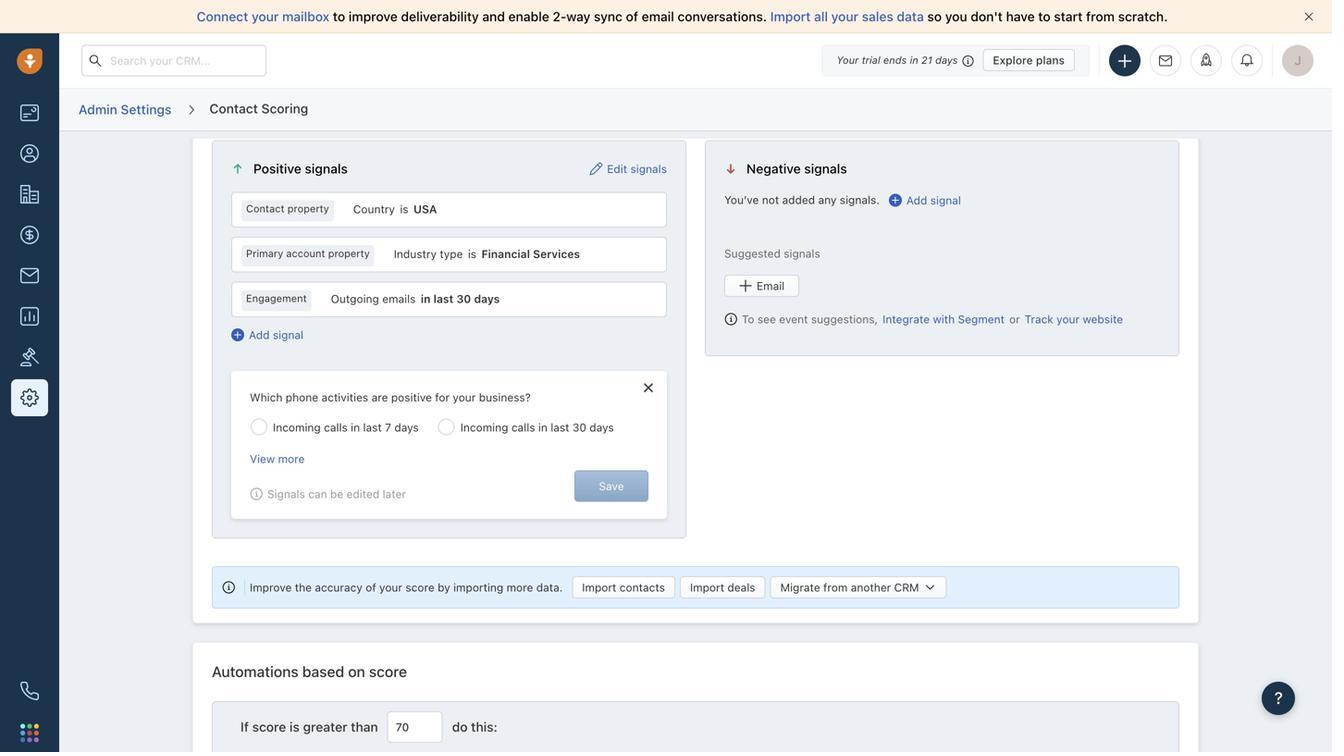 Task type: vqa. For each thing, say whether or not it's contained in the screenshot.
John Smith to the middle
no



Task type: describe. For each thing, give the bounding box(es) containing it.
phone element
[[11, 673, 48, 710]]

you've
[[725, 194, 759, 207]]

import for import contacts
[[583, 581, 617, 594]]

for
[[435, 391, 450, 404]]

conversations.
[[678, 9, 767, 24]]

business?
[[479, 391, 531, 404]]

migrate
[[781, 581, 821, 594]]

admin settings
[[79, 102, 172, 117]]

edit signals link
[[590, 161, 667, 177]]

do this :
[[452, 720, 498, 735]]

trial
[[862, 54, 881, 66]]

signals.
[[840, 194, 880, 207]]

add signal for add signal 'link' to the top
[[907, 194, 962, 207]]

migrate from another crm
[[781, 581, 920, 594]]

days for incoming calls in last 30 days
[[590, 421, 614, 434]]

explore plans link
[[983, 49, 1076, 71]]

primary
[[246, 247, 283, 260]]

incoming for incoming calls in last 30 days
[[461, 421, 509, 434]]

improve the accuracy of your score by importing more data.
[[250, 581, 563, 594]]

connect your mailbox link
[[197, 9, 333, 24]]

add for add signal 'link' to the top
[[907, 194, 928, 207]]

to see event suggestions, integrate with segment or track your website
[[742, 313, 1124, 326]]

than
[[351, 720, 378, 735]]

your right "for"
[[453, 391, 476, 404]]

calls for 7
[[324, 421, 348, 434]]

view
[[250, 453, 275, 466]]

integrate with segment link
[[883, 311, 1005, 328]]

in for outgoing emails in last 30 days
[[421, 293, 431, 306]]

positive signals
[[254, 161, 348, 176]]

contact property
[[246, 203, 329, 215]]

signal for the bottommost add signal 'link'
[[273, 329, 304, 342]]

on
[[348, 663, 365, 681]]

contact for contact scoring
[[210, 101, 258, 116]]

all
[[815, 9, 828, 24]]

signals for negative signals
[[805, 161, 848, 176]]

1 horizontal spatial more
[[507, 581, 534, 594]]

admin
[[79, 102, 117, 117]]

import deals
[[690, 581, 756, 594]]

don't
[[971, 9, 1003, 24]]

import contacts button
[[572, 577, 676, 599]]

see
[[758, 313, 777, 326]]

import contacts
[[583, 581, 665, 594]]

1 vertical spatial close image
[[644, 383, 653, 394]]

contacts
[[620, 581, 665, 594]]

country
[[353, 203, 395, 216]]

email
[[757, 279, 785, 292]]

greater
[[303, 720, 348, 735]]

import all your sales data link
[[771, 9, 928, 24]]

not
[[762, 194, 780, 207]]

emails
[[383, 293, 416, 306]]

incoming calls in last 7 days
[[273, 421, 419, 434]]

plans
[[1037, 54, 1065, 67]]

positive
[[391, 391, 432, 404]]

freshworks switcher image
[[20, 724, 39, 743]]

add signal for the bottommost add signal 'link'
[[249, 329, 304, 342]]

import deals button
[[680, 577, 766, 599]]

integrate
[[883, 313, 930, 326]]

account
[[286, 247, 325, 260]]

improve
[[349, 9, 398, 24]]

your right 'track'
[[1057, 313, 1080, 326]]

phone image
[[20, 682, 39, 701]]

outgoing emails in last 30 days
[[331, 293, 500, 306]]

sync
[[594, 9, 623, 24]]

signal for add signal 'link' to the top
[[931, 194, 962, 207]]

data
[[897, 9, 925, 24]]

2 to from the left
[[1039, 9, 1051, 24]]

0 vertical spatial score
[[406, 581, 435, 594]]

signals for edit signals
[[631, 163, 667, 176]]

can
[[308, 488, 327, 501]]

signals can be edited later
[[268, 488, 406, 501]]

0 vertical spatial property
[[288, 203, 329, 215]]

activities
[[322, 391, 369, 404]]

2 horizontal spatial import
[[771, 9, 811, 24]]

30 for last
[[457, 293, 471, 306]]

data.
[[537, 581, 563, 594]]

way
[[567, 9, 591, 24]]

suggested
[[725, 247, 781, 260]]

signals for positive signals
[[305, 161, 348, 176]]

are
[[372, 391, 388, 404]]

so
[[928, 9, 942, 24]]

edited
[[347, 488, 380, 501]]

import for import deals
[[690, 581, 725, 594]]

days for your trial ends in 21 days
[[936, 54, 958, 66]]

or
[[1010, 313, 1021, 326]]

last for 7
[[363, 421, 382, 434]]

country is usa
[[353, 203, 437, 216]]

negative
[[747, 161, 801, 176]]

incoming for incoming calls in last 7 days
[[273, 421, 321, 434]]

in for incoming calls in last 30 days
[[539, 421, 548, 434]]

1 vertical spatial score
[[369, 663, 407, 681]]

days for outgoing emails in last 30 days
[[474, 293, 500, 306]]

you've not added any signals.
[[725, 194, 880, 207]]

21
[[922, 54, 933, 66]]

deliverability
[[401, 9, 479, 24]]

incoming calls in last 30 days
[[461, 421, 614, 434]]

calls for 30
[[512, 421, 536, 434]]

days for incoming calls in last 7 days
[[395, 421, 419, 434]]

services
[[533, 248, 580, 261]]



Task type: locate. For each thing, give the bounding box(es) containing it.
1 horizontal spatial add
[[907, 194, 928, 207]]

event
[[780, 313, 809, 326]]

1 vertical spatial 30
[[573, 421, 587, 434]]

0 horizontal spatial incoming
[[273, 421, 321, 434]]

industry type is financial services
[[394, 248, 580, 261]]

your right accuracy
[[380, 581, 403, 594]]

2 vertical spatial is
[[290, 720, 300, 735]]

your trial ends in 21 days
[[837, 54, 958, 66]]

calls down business?
[[512, 421, 536, 434]]

email button
[[725, 275, 800, 297]]

have
[[1007, 9, 1035, 24]]

importing
[[454, 581, 504, 594]]

to left start
[[1039, 9, 1051, 24]]

1 horizontal spatial calls
[[512, 421, 536, 434]]

incoming down the phone
[[273, 421, 321, 434]]

2 vertical spatial score
[[252, 720, 286, 735]]

close image
[[1305, 12, 1314, 21], [644, 383, 653, 394]]

1 vertical spatial more
[[507, 581, 534, 594]]

based
[[302, 663, 345, 681]]

property down positive signals
[[288, 203, 329, 215]]

0 horizontal spatial from
[[824, 581, 848, 594]]

negative signals
[[747, 161, 848, 176]]

contact
[[210, 101, 258, 116], [246, 203, 285, 215]]

suggestions,
[[812, 313, 879, 326]]

1 vertical spatial of
[[366, 581, 376, 594]]

0 horizontal spatial close image
[[644, 383, 653, 394]]

improve
[[250, 581, 292, 594]]

explore plans
[[994, 54, 1065, 67]]

last
[[363, 421, 382, 434], [551, 421, 570, 434]]

1 vertical spatial add signal link
[[231, 327, 304, 344]]

is right type
[[468, 248, 477, 261]]

from right start
[[1087, 9, 1115, 24]]

this
[[471, 720, 494, 735]]

2 horizontal spatial is
[[468, 248, 477, 261]]

add right signals.
[[907, 194, 928, 207]]

track
[[1025, 313, 1054, 326]]

7
[[385, 421, 392, 434]]

positive
[[254, 161, 302, 176]]

add signal link right signals.
[[889, 192, 962, 209]]

1 horizontal spatial signal
[[931, 194, 962, 207]]

connect
[[197, 9, 248, 24]]

2-
[[553, 9, 567, 24]]

calls
[[324, 421, 348, 434], [512, 421, 536, 434]]

add down engagement
[[249, 329, 270, 342]]

signals for suggested signals
[[784, 247, 821, 260]]

0 vertical spatial 30
[[457, 293, 471, 306]]

1 horizontal spatial incoming
[[461, 421, 509, 434]]

primary account property
[[246, 247, 370, 260]]

import left deals
[[690, 581, 725, 594]]

from right migrate
[[824, 581, 848, 594]]

in for incoming calls in last 7 days
[[351, 421, 360, 434]]

another
[[851, 581, 892, 594]]

0 horizontal spatial more
[[278, 453, 305, 466]]

incoming down business?
[[461, 421, 509, 434]]

your
[[252, 9, 279, 24], [832, 9, 859, 24], [1057, 313, 1080, 326], [453, 391, 476, 404], [380, 581, 403, 594]]

1 vertical spatial from
[[824, 581, 848, 594]]

engagement
[[246, 292, 307, 304]]

0 vertical spatial close image
[[1305, 12, 1314, 21]]

import inside button
[[583, 581, 617, 594]]

30 for last
[[573, 421, 587, 434]]

1 horizontal spatial 30
[[573, 421, 587, 434]]

property
[[288, 203, 329, 215], [328, 247, 370, 260]]

0 horizontal spatial is
[[290, 720, 300, 735]]

signal right signals.
[[931, 194, 962, 207]]

is for industry type is financial services
[[468, 248, 477, 261]]

import inside "button"
[[690, 581, 725, 594]]

2 last from the left
[[551, 421, 570, 434]]

last for 30
[[551, 421, 570, 434]]

added
[[783, 194, 816, 207]]

more inside view more link
[[278, 453, 305, 466]]

1 horizontal spatial from
[[1087, 9, 1115, 24]]

1 horizontal spatial last
[[551, 421, 570, 434]]

property right account
[[328, 247, 370, 260]]

import left all
[[771, 9, 811, 24]]

add signal right signals.
[[907, 194, 962, 207]]

1 horizontal spatial close image
[[1305, 12, 1314, 21]]

1 horizontal spatial to
[[1039, 9, 1051, 24]]

in
[[910, 54, 919, 66], [421, 293, 431, 306], [351, 421, 360, 434], [539, 421, 548, 434]]

and
[[483, 9, 505, 24]]

signals up email
[[784, 247, 821, 260]]

1 vertical spatial add
[[249, 329, 270, 342]]

settings
[[121, 102, 172, 117]]

which
[[250, 391, 283, 404]]

1 horizontal spatial add signal link
[[889, 192, 962, 209]]

your left mailbox
[[252, 9, 279, 24]]

1 horizontal spatial add signal
[[907, 194, 962, 207]]

explore
[[994, 54, 1034, 67]]

score right 'on' at the bottom
[[369, 663, 407, 681]]

signals
[[305, 161, 348, 176], [805, 161, 848, 176], [631, 163, 667, 176], [784, 247, 821, 260]]

:
[[494, 720, 498, 735]]

automations based on score
[[212, 663, 407, 681]]

contact down positive
[[246, 203, 285, 215]]

phone
[[286, 391, 319, 404]]

email
[[642, 9, 675, 24]]

0 vertical spatial contact
[[210, 101, 258, 116]]

0 horizontal spatial add signal link
[[231, 327, 304, 344]]

your
[[837, 54, 859, 66]]

mailbox
[[282, 9, 330, 24]]

0 horizontal spatial calls
[[324, 421, 348, 434]]

last
[[434, 293, 454, 306]]

0 vertical spatial is
[[400, 203, 409, 216]]

1 vertical spatial contact
[[246, 203, 285, 215]]

0 vertical spatial add signal
[[907, 194, 962, 207]]

suggested signals
[[725, 247, 821, 260]]

0 vertical spatial more
[[278, 453, 305, 466]]

0 horizontal spatial add
[[249, 329, 270, 342]]

2 incoming from the left
[[461, 421, 509, 434]]

your right all
[[832, 9, 859, 24]]

is
[[400, 203, 409, 216], [468, 248, 477, 261], [290, 720, 300, 735]]

contact scoring
[[210, 101, 309, 116]]

1 incoming from the left
[[273, 421, 321, 434]]

0 vertical spatial from
[[1087, 9, 1115, 24]]

30
[[457, 293, 471, 306], [573, 421, 587, 434]]

website
[[1083, 313, 1124, 326]]

1 horizontal spatial import
[[690, 581, 725, 594]]

crm
[[895, 581, 920, 594]]

1 horizontal spatial of
[[626, 9, 639, 24]]

accuracy
[[315, 581, 363, 594]]

is for if score is greater than
[[290, 720, 300, 735]]

import left contacts
[[583, 581, 617, 594]]

0 vertical spatial signal
[[931, 194, 962, 207]]

0 vertical spatial add
[[907, 194, 928, 207]]

add for the bottommost add signal 'link'
[[249, 329, 270, 342]]

edit
[[607, 163, 628, 176]]

signals up any
[[805, 161, 848, 176]]

1 vertical spatial add signal
[[249, 329, 304, 342]]

scoring
[[262, 101, 309, 116]]

add signal link down engagement
[[231, 327, 304, 344]]

1 vertical spatial is
[[468, 248, 477, 261]]

to right mailbox
[[333, 9, 345, 24]]

usa
[[414, 203, 437, 216]]

financial
[[482, 248, 530, 261]]

0 horizontal spatial import
[[583, 581, 617, 594]]

contact left scoring
[[210, 101, 258, 116]]

1 last from the left
[[363, 421, 382, 434]]

the
[[295, 581, 312, 594]]

connect your mailbox to improve deliverability and enable 2-way sync of email conversations. import all your sales data so you don't have to start from scratch.
[[197, 9, 1169, 24]]

industry
[[394, 248, 437, 261]]

0 vertical spatial of
[[626, 9, 639, 24]]

score left by in the left of the page
[[406, 581, 435, 594]]

more right view
[[278, 453, 305, 466]]

view more link
[[250, 451, 305, 471]]

of right sync
[[626, 9, 639, 24]]

calls down activities
[[324, 421, 348, 434]]

0 horizontal spatial last
[[363, 421, 382, 434]]

automations
[[212, 663, 299, 681]]

with
[[933, 313, 955, 326]]

of right accuracy
[[366, 581, 376, 594]]

do
[[452, 720, 468, 735]]

1 horizontal spatial is
[[400, 203, 409, 216]]

0 horizontal spatial of
[[366, 581, 376, 594]]

admin settings link
[[78, 95, 173, 124]]

is left greater
[[290, 720, 300, 735]]

properties image
[[20, 348, 39, 367]]

signals right positive
[[305, 161, 348, 176]]

deals
[[728, 581, 756, 594]]

1 vertical spatial signal
[[273, 329, 304, 342]]

score
[[406, 581, 435, 594], [369, 663, 407, 681], [252, 720, 286, 735]]

to
[[742, 313, 755, 326]]

contact for contact property
[[246, 203, 285, 215]]

more left data.
[[507, 581, 534, 594]]

1 calls from the left
[[324, 421, 348, 434]]

enable
[[509, 9, 550, 24]]

2 calls from the left
[[512, 421, 536, 434]]

signals right edit
[[631, 163, 667, 176]]

any
[[819, 194, 837, 207]]

outgoing
[[331, 293, 379, 306]]

0 vertical spatial add signal link
[[889, 192, 962, 209]]

score right if
[[252, 720, 286, 735]]

0 horizontal spatial add signal
[[249, 329, 304, 342]]

None number field
[[388, 712, 443, 743]]

add signal down engagement
[[249, 329, 304, 342]]

more
[[278, 453, 305, 466], [507, 581, 534, 594]]

is left usa
[[400, 203, 409, 216]]

1 to from the left
[[333, 9, 345, 24]]

0 horizontal spatial 30
[[457, 293, 471, 306]]

signal down engagement
[[273, 329, 304, 342]]

be
[[330, 488, 344, 501]]

1 vertical spatial property
[[328, 247, 370, 260]]

ends
[[884, 54, 907, 66]]

Search your CRM... text field
[[81, 45, 267, 76]]

scratch.
[[1119, 9, 1169, 24]]

0 horizontal spatial signal
[[273, 329, 304, 342]]

0 horizontal spatial to
[[333, 9, 345, 24]]



